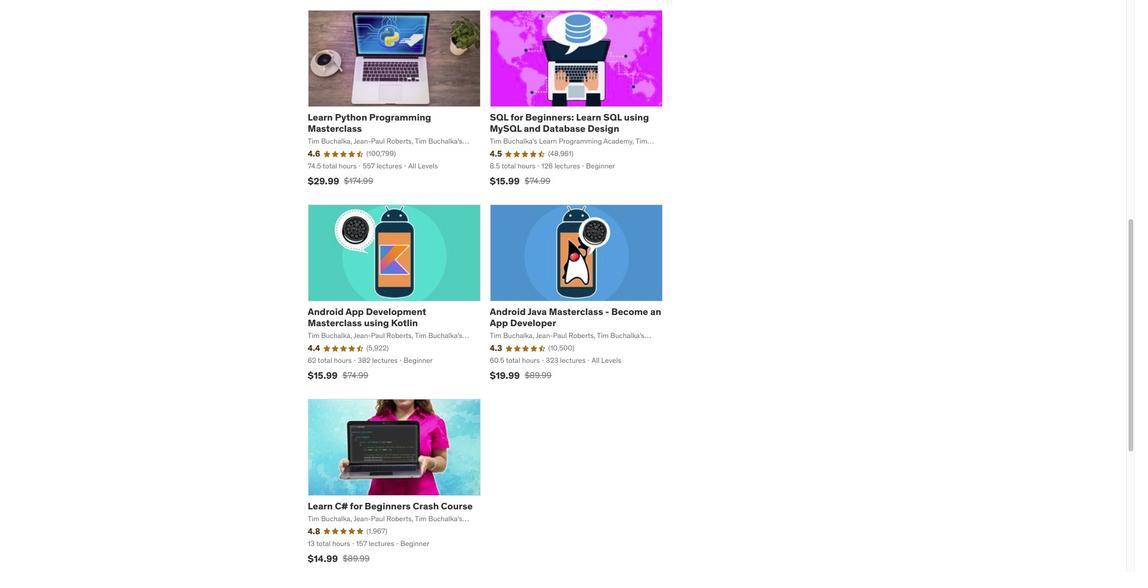 Task type: locate. For each thing, give the bounding box(es) containing it.
1 horizontal spatial using
[[624, 111, 649, 123]]

buchalka, down developer
[[503, 332, 535, 340]]

jean-
[[354, 137, 371, 146], [523, 147, 540, 156], [354, 332, 371, 340], [536, 332, 553, 340], [354, 515, 371, 524]]

100799 reviews element
[[367, 149, 396, 159]]

lectures down 5922 reviews element at the bottom left of the page
[[372, 356, 398, 365]]

$15.99 down 8.5 total hours
[[490, 175, 520, 187]]

1 horizontal spatial for
[[511, 111, 523, 123]]

0 horizontal spatial using
[[364, 317, 389, 329]]

buchalka's inside learn python programming masterclass tim buchalka, jean-paul roberts, tim buchalka's learn programming academy
[[428, 137, 463, 146]]

beginner for using
[[404, 356, 433, 365]]

0 vertical spatial $15.99
[[490, 175, 520, 187]]

using up (5,922) on the left
[[364, 317, 389, 329]]

academy, down design
[[604, 137, 634, 146]]

1 horizontal spatial android
[[490, 306, 526, 318]]

jean- up (1,967)
[[354, 515, 371, 524]]

lectures down 48961 reviews element
[[555, 161, 580, 170]]

jean- down developer
[[536, 332, 553, 340]]

masterclass for learn python programming masterclass
[[308, 123, 362, 134]]

android inside android java masterclass - become an app developer tim buchalka, jean-paul roberts, tim buchalka's learn programming academy
[[490, 306, 526, 318]]

0 horizontal spatial all
[[408, 161, 416, 170]]

roberts, inside android app development masterclass using kotlin tim buchalka, jean-paul roberts, tim buchalka's learn programming academy, david reidy
[[387, 332, 414, 340]]

1 horizontal spatial $15.99 $74.99
[[490, 175, 551, 187]]

total right 62
[[318, 356, 332, 365]]

paul up (100,799)
[[371, 137, 385, 146]]

$14.99
[[308, 553, 338, 565]]

jean- down and
[[523, 147, 540, 156]]

academy up 157 lectures
[[372, 525, 402, 534]]

android
[[308, 306, 344, 318], [490, 306, 526, 318]]

0 vertical spatial academy
[[372, 147, 402, 156]]

masterclass up 4.6
[[308, 123, 362, 134]]

$89.99 down the 323
[[525, 370, 552, 381]]

sql
[[490, 111, 509, 123], [604, 111, 622, 123]]

development
[[366, 306, 426, 318]]

1 horizontal spatial $74.99
[[525, 176, 551, 186]]

levels right 323 lectures
[[602, 356, 622, 365]]

c#
[[335, 500, 348, 512]]

masterclass for android app development masterclass using kotlin
[[308, 317, 362, 329]]

buchalka's inside android app development masterclass using kotlin tim buchalka, jean-paul roberts, tim buchalka's learn programming academy, david reidy
[[428, 332, 463, 340]]

buchalka, up 74.5 total hours
[[321, 137, 352, 146]]

buchalka's inside "sql for beginners: learn sql using mysql and database design tim buchalka's learn programming academy, tim buchalka, jean-paul roberts"
[[503, 137, 538, 146]]

0 horizontal spatial app
[[346, 306, 364, 318]]

academy up 557 lectures
[[372, 147, 402, 156]]

hours up $29.99 $174.99
[[339, 161, 357, 170]]

0 horizontal spatial levels
[[418, 161, 438, 170]]

buchalka, up 8.5 total hours
[[490, 147, 521, 156]]

1 vertical spatial academy
[[555, 341, 584, 350]]

0 horizontal spatial for
[[350, 500, 363, 512]]

buchalka, inside "sql for beginners: learn sql using mysql and database design tim buchalka's learn programming academy, tim buchalka, jean-paul roberts"
[[490, 147, 521, 156]]

masterclass inside android app development masterclass using kotlin tim buchalka, jean-paul roberts, tim buchalka's learn programming academy, david reidy
[[308, 317, 362, 329]]

android left java
[[490, 306, 526, 318]]

$15.99 $74.99 down 8.5 total hours
[[490, 175, 551, 187]]

academy, inside android app development masterclass using kotlin tim buchalka, jean-paul roberts, tim buchalka's learn programming academy, david reidy
[[372, 341, 403, 350]]

android inside android app development masterclass using kotlin tim buchalka, jean-paul roberts, tim buchalka's learn programming academy, david reidy
[[308, 306, 344, 318]]

hours for c#
[[332, 539, 350, 548]]

62 total hours
[[308, 356, 352, 365]]

kotlin
[[391, 317, 418, 329]]

android app development masterclass using kotlin tim buchalka, jean-paul roberts, tim buchalka's learn programming academy, david reidy
[[308, 306, 463, 350]]

learn up the (48,961)
[[539, 137, 557, 146]]

beginner down design
[[586, 161, 615, 170]]

(1,967)
[[367, 527, 387, 536]]

learn
[[308, 111, 333, 123], [576, 111, 602, 123], [539, 137, 557, 146], [308, 147, 326, 156], [308, 341, 326, 350], [490, 341, 508, 350], [308, 500, 333, 512], [308, 525, 326, 534]]

-
[[606, 306, 610, 318]]

total right 8.5
[[502, 161, 516, 170]]

lectures down 100799 reviews element
[[377, 161, 402, 170]]

1 vertical spatial using
[[364, 317, 389, 329]]

all for paul
[[408, 161, 416, 170]]

hours left 126 at the top
[[518, 161, 536, 170]]

2 android from the left
[[490, 306, 526, 318]]

david
[[405, 341, 423, 350]]

roberts, inside learn python programming masterclass tim buchalka, jean-paul roberts, tim buchalka's learn programming academy
[[387, 137, 414, 146]]

programming up the 60.5 total hours
[[510, 341, 553, 350]]

academy,
[[604, 137, 634, 146], [372, 341, 403, 350]]

academy up 323 lectures
[[555, 341, 584, 350]]

jean- down learn python programming masterclass link
[[354, 137, 371, 146]]

2 vertical spatial academy
[[372, 525, 402, 534]]

$89.99
[[525, 370, 552, 381], [343, 553, 370, 564]]

app up the 4.3
[[490, 317, 508, 329]]

hours for for
[[518, 161, 536, 170]]

using
[[624, 111, 649, 123], [364, 317, 389, 329]]

programming up '382'
[[328, 341, 371, 350]]

buchalka, down c#
[[321, 515, 352, 524]]

beginner
[[586, 161, 615, 170], [404, 356, 433, 365], [401, 539, 430, 548]]

lectures
[[377, 161, 402, 170], [555, 161, 580, 170], [372, 356, 398, 365], [560, 356, 586, 365], [369, 539, 394, 548]]

sql left and
[[490, 111, 509, 123]]

roberts, down the kotlin
[[387, 332, 414, 340]]

$15.99 down 62 total hours
[[308, 370, 338, 381]]

total
[[323, 161, 337, 170], [502, 161, 516, 170], [318, 356, 332, 365], [506, 356, 521, 365], [316, 539, 331, 548]]

4.4
[[308, 343, 320, 354]]

1 horizontal spatial all levels
[[592, 356, 622, 365]]

2 vertical spatial beginner
[[401, 539, 430, 548]]

74.5 total hours
[[308, 161, 357, 170]]

beginner down learn c# for beginners crash course tim buchalka, jean-paul roberts, tim buchalka's learn programming academy
[[401, 539, 430, 548]]

for
[[511, 111, 523, 123], [350, 500, 363, 512]]

roberts, inside learn c# for beginners crash course tim buchalka, jean-paul roberts, tim buchalka's learn programming academy
[[387, 515, 414, 524]]

beginner for crash
[[401, 539, 430, 548]]

all levels right 323 lectures
[[592, 356, 622, 365]]

1 horizontal spatial $89.99
[[525, 370, 552, 381]]

jean- down android app development masterclass using kotlin link
[[354, 332, 371, 340]]

android for developer
[[490, 306, 526, 318]]

13
[[308, 539, 315, 548]]

buchalka's inside learn c# for beginners crash course tim buchalka, jean-paul roberts, tim buchalka's learn programming academy
[[428, 515, 463, 524]]

$15.99 $74.99 for buchalka,
[[308, 370, 369, 381]]

1 horizontal spatial $15.99
[[490, 175, 520, 187]]

hours left '382'
[[334, 356, 352, 365]]

0 vertical spatial $89.99
[[525, 370, 552, 381]]

learn up "60.5" at the left bottom
[[490, 341, 508, 350]]

323 lectures
[[546, 356, 586, 365]]

1 vertical spatial $15.99
[[308, 370, 338, 381]]

app
[[346, 306, 364, 318], [490, 317, 508, 329]]

android for buchalka,
[[308, 306, 344, 318]]

masterclass up 4.4
[[308, 317, 362, 329]]

$15.99 for mysql
[[490, 175, 520, 187]]

tim
[[308, 137, 320, 146], [415, 137, 427, 146], [490, 137, 502, 146], [636, 137, 648, 146], [308, 332, 320, 340], [415, 332, 427, 340], [490, 332, 502, 340], [597, 332, 609, 340], [308, 515, 320, 524], [415, 515, 427, 524]]

1 horizontal spatial app
[[490, 317, 508, 329]]

$74.99 down '382'
[[343, 370, 369, 381]]

0 horizontal spatial all levels
[[408, 161, 438, 170]]

1 horizontal spatial all
[[592, 356, 600, 365]]

learn up 62
[[308, 341, 326, 350]]

programming inside learn c# for beginners crash course tim buchalka, jean-paul roberts, tim buchalka's learn programming academy
[[328, 525, 371, 534]]

0 vertical spatial using
[[624, 111, 649, 123]]

learn python programming masterclass link
[[308, 111, 431, 134]]

1 vertical spatial for
[[350, 500, 363, 512]]

android app development masterclass using kotlin link
[[308, 306, 426, 329]]

sql for beginners: learn sql using mysql and database design link
[[490, 111, 649, 134]]

buchalka, up 62 total hours
[[321, 332, 352, 340]]

for inside "sql for beginners: learn sql using mysql and database design tim buchalka's learn programming academy, tim buchalka, jean-paul roberts"
[[511, 111, 523, 123]]

0 horizontal spatial $74.99
[[343, 370, 369, 381]]

total right 13
[[316, 539, 331, 548]]

paul inside android java masterclass - become an app developer tim buchalka, jean-paul roberts, tim buchalka's learn programming academy
[[553, 332, 567, 340]]

levels
[[418, 161, 438, 170], [602, 356, 622, 365]]

total for learn c# for beginners crash course
[[316, 539, 331, 548]]

0 horizontal spatial academy,
[[372, 341, 403, 350]]

buchalka, inside android java masterclass - become an app developer tim buchalka, jean-paul roberts, tim buchalka's learn programming academy
[[503, 332, 535, 340]]

hours up $14.99 $89.99 on the left bottom
[[332, 539, 350, 548]]

0 vertical spatial academy,
[[604, 137, 634, 146]]

buchalka, inside learn c# for beginners crash course tim buchalka, jean-paul roberts, tim buchalka's learn programming academy
[[321, 515, 352, 524]]

all levels for masterclass
[[592, 356, 622, 365]]

0 vertical spatial beginner
[[586, 161, 615, 170]]

roberts, up (100,799)
[[387, 137, 414, 146]]

0 horizontal spatial sql
[[490, 111, 509, 123]]

app left development at bottom left
[[346, 306, 364, 318]]

buchalka's
[[428, 137, 463, 146], [503, 137, 538, 146], [428, 332, 463, 340], [611, 332, 645, 340], [428, 515, 463, 524]]

paul up (5,922) on the left
[[371, 332, 385, 340]]

0 horizontal spatial $15.99 $74.99
[[308, 370, 369, 381]]

0 horizontal spatial android
[[308, 306, 344, 318]]

1 vertical spatial levels
[[602, 356, 622, 365]]

learn python programming masterclass tim buchalka, jean-paul roberts, tim buchalka's learn programming academy
[[308, 111, 463, 156]]

academy, up 382 lectures
[[372, 341, 403, 350]]

0 horizontal spatial $15.99
[[308, 370, 338, 381]]

4.3
[[490, 343, 502, 354]]

for left and
[[511, 111, 523, 123]]

13 total hours
[[308, 539, 350, 548]]

sql right database at the top of page
[[604, 111, 622, 123]]

$74.99
[[525, 176, 551, 186], [343, 370, 369, 381]]

all right 557 lectures
[[408, 161, 416, 170]]

1 vertical spatial $74.99
[[343, 370, 369, 381]]

all levels for programming
[[408, 161, 438, 170]]

programming up roberts
[[559, 137, 602, 146]]

paul inside android app development masterclass using kotlin tim buchalka, jean-paul roberts, tim buchalka's learn programming academy, david reidy
[[371, 332, 385, 340]]

1 vertical spatial $15.99 $74.99
[[308, 370, 369, 381]]

all
[[408, 161, 416, 170], [592, 356, 600, 365]]

$74.99 down 126 at the top
[[525, 176, 551, 186]]

levels right 557 lectures
[[418, 161, 438, 170]]

reidy
[[424, 341, 442, 350]]

buchalka,
[[321, 137, 352, 146], [490, 147, 521, 156], [321, 332, 352, 340], [503, 332, 535, 340], [321, 515, 352, 524]]

323
[[546, 356, 559, 365]]

paul
[[371, 137, 385, 146], [540, 147, 554, 156], [371, 332, 385, 340], [553, 332, 567, 340], [371, 515, 385, 524]]

masterclass inside learn python programming masterclass tim buchalka, jean-paul roberts, tim buchalka's learn programming academy
[[308, 123, 362, 134]]

0 vertical spatial levels
[[418, 161, 438, 170]]

buchalka, inside android app development masterclass using kotlin tim buchalka, jean-paul roberts, tim buchalka's learn programming academy, david reidy
[[321, 332, 352, 340]]

lectures down 10500 reviews element
[[560, 356, 586, 365]]

all right 323 lectures
[[592, 356, 600, 365]]

beginner down david
[[404, 356, 433, 365]]

using right design
[[624, 111, 649, 123]]

0 vertical spatial $74.99
[[525, 176, 551, 186]]

$15.99 $74.99 down 62 total hours
[[308, 370, 369, 381]]

for right c#
[[350, 500, 363, 512]]

total right "60.5" at the left bottom
[[506, 356, 521, 365]]

all levels right 557 lectures
[[408, 161, 438, 170]]

learn c# for beginners crash course tim buchalka, jean-paul roberts, tim buchalka's learn programming academy
[[308, 500, 473, 534]]

$15.99
[[490, 175, 520, 187], [308, 370, 338, 381]]

1 vertical spatial all levels
[[592, 356, 622, 365]]

0 vertical spatial for
[[511, 111, 523, 123]]

course
[[441, 500, 473, 512]]

hours
[[339, 161, 357, 170], [518, 161, 536, 170], [334, 356, 352, 365], [522, 356, 540, 365], [332, 539, 350, 548]]

academy
[[372, 147, 402, 156], [555, 341, 584, 350], [372, 525, 402, 534]]

1 vertical spatial academy,
[[372, 341, 403, 350]]

masterclass
[[308, 123, 362, 134], [549, 306, 603, 318], [308, 317, 362, 329]]

all levels
[[408, 161, 438, 170], [592, 356, 622, 365]]

hours up the $19.99 $89.99
[[522, 356, 540, 365]]

$15.99 $74.99
[[490, 175, 551, 187], [308, 370, 369, 381]]

hours for app
[[334, 356, 352, 365]]

1 android from the left
[[308, 306, 344, 318]]

learn left python
[[308, 111, 333, 123]]

1 horizontal spatial academy,
[[604, 137, 634, 146]]

roberts, down learn c# for beginners crash course link
[[387, 515, 414, 524]]

1 horizontal spatial sql
[[604, 111, 622, 123]]

paul up (10,500)
[[553, 332, 567, 340]]

roberts,
[[387, 137, 414, 146], [387, 332, 414, 340], [569, 332, 596, 340], [387, 515, 414, 524]]

masterclass left -
[[549, 306, 603, 318]]

total for android java masterclass - become an app developer
[[506, 356, 521, 365]]

$89.99 down 157
[[343, 553, 370, 564]]

programming
[[369, 111, 431, 123], [559, 137, 602, 146], [328, 147, 371, 156], [328, 341, 371, 350], [510, 341, 553, 350], [328, 525, 371, 534]]

programming up 157
[[328, 525, 371, 534]]

total for learn python programming masterclass
[[323, 161, 337, 170]]

(100,799)
[[367, 149, 396, 158]]

1 vertical spatial $89.99
[[343, 553, 370, 564]]

0 horizontal spatial $89.99
[[343, 553, 370, 564]]

1 vertical spatial beginner
[[404, 356, 433, 365]]

lectures down 1967 reviews element
[[369, 539, 394, 548]]

$89.99 inside $14.99 $89.99
[[343, 553, 370, 564]]

learn inside android java masterclass - become an app developer tim buchalka, jean-paul roberts, tim buchalka's learn programming academy
[[490, 341, 508, 350]]

total right 74.5
[[323, 161, 337, 170]]

an
[[651, 306, 662, 318]]

paul up (1,967)
[[371, 515, 385, 524]]

0 vertical spatial all levels
[[408, 161, 438, 170]]

roberts, down android java masterclass - become an app developer link
[[569, 332, 596, 340]]

database
[[543, 123, 586, 134]]

paul up 126 at the top
[[540, 147, 554, 156]]

android up 4.4
[[308, 306, 344, 318]]

$74.99 for and
[[525, 176, 551, 186]]

$89.99 inside the $19.99 $89.99
[[525, 370, 552, 381]]

1 vertical spatial all
[[592, 356, 600, 365]]

paul inside "sql for beginners: learn sql using mysql and database design tim buchalka's learn programming academy, tim buchalka, jean-paul roberts"
[[540, 147, 554, 156]]

157
[[356, 539, 367, 548]]

0 vertical spatial all
[[408, 161, 416, 170]]

382 lectures
[[358, 356, 398, 365]]

0 vertical spatial $15.99 $74.99
[[490, 175, 551, 187]]

paul inside learn c# for beginners crash course tim buchalka, jean-paul roberts, tim buchalka's learn programming academy
[[371, 515, 385, 524]]

1 horizontal spatial levels
[[602, 356, 622, 365]]



Task type: vqa. For each thing, say whether or not it's contained in the screenshot.
THE 'APP'
yes



Task type: describe. For each thing, give the bounding box(es) containing it.
roberts
[[556, 147, 581, 156]]

(5,922)
[[367, 344, 389, 353]]

levels for programming
[[418, 161, 438, 170]]

$29.99 $174.99
[[308, 175, 373, 187]]

python
[[335, 111, 367, 123]]

157 lectures
[[356, 539, 394, 548]]

$15.99 for tim
[[308, 370, 338, 381]]

lectures for beginners:
[[555, 161, 580, 170]]

beginner for sql
[[586, 161, 615, 170]]

learn up 13
[[308, 525, 326, 534]]

beginners
[[365, 500, 411, 512]]

learn c# for beginners crash course link
[[308, 500, 473, 512]]

1 sql from the left
[[490, 111, 509, 123]]

60.5 total hours
[[490, 356, 540, 365]]

$74.99 for buchalka,
[[343, 370, 369, 381]]

$89.99 for $14.99
[[343, 553, 370, 564]]

jean- inside android app development masterclass using kotlin tim buchalka, jean-paul roberts, tim buchalka's learn programming academy, david reidy
[[354, 332, 371, 340]]

learn inside android app development masterclass using kotlin tim buchalka, jean-paul roberts, tim buchalka's learn programming academy, david reidy
[[308, 341, 326, 350]]

design
[[588, 123, 620, 134]]

lectures for masterclass
[[560, 356, 586, 365]]

2 sql from the left
[[604, 111, 622, 123]]

programming inside android app development masterclass using kotlin tim buchalka, jean-paul roberts, tim buchalka's learn programming academy, david reidy
[[328, 341, 371, 350]]

android java masterclass - become an app developer link
[[490, 306, 662, 329]]

557 lectures
[[363, 161, 402, 170]]

sql for beginners: learn sql using mysql and database design tim buchalka's learn programming academy, tim buchalka, jean-paul roberts
[[490, 111, 649, 156]]

become
[[612, 306, 649, 318]]

(10,500)
[[549, 344, 575, 353]]

lectures for programming
[[377, 161, 402, 170]]

total for android app development masterclass using kotlin
[[318, 356, 332, 365]]

crash
[[413, 500, 439, 512]]

8.5
[[490, 161, 500, 170]]

roberts, inside android java masterclass - become an app developer tim buchalka, jean-paul roberts, tim buchalka's learn programming academy
[[569, 332, 596, 340]]

$89.99 for $19.99
[[525, 370, 552, 381]]

programming up 74.5 total hours
[[328, 147, 371, 156]]

for inside learn c# for beginners crash course tim buchalka, jean-paul roberts, tim buchalka's learn programming academy
[[350, 500, 363, 512]]

hours for java
[[522, 356, 540, 365]]

1967 reviews element
[[367, 527, 387, 537]]

126
[[542, 161, 553, 170]]

learn right beginners:
[[576, 111, 602, 123]]

buchalka's inside android java masterclass - become an app developer tim buchalka, jean-paul roberts, tim buchalka's learn programming academy
[[611, 332, 645, 340]]

74.5
[[308, 161, 321, 170]]

and
[[524, 123, 541, 134]]

programming inside "sql for beginners: learn sql using mysql and database design tim buchalka's learn programming academy, tim buchalka, jean-paul roberts"
[[559, 137, 602, 146]]

$19.99
[[490, 370, 520, 381]]

8.5 total hours
[[490, 161, 536, 170]]

lectures for for
[[369, 539, 394, 548]]

app inside android app development masterclass using kotlin tim buchalka, jean-paul roberts, tim buchalka's learn programming academy, david reidy
[[346, 306, 364, 318]]

developer
[[510, 317, 556, 329]]

62
[[308, 356, 316, 365]]

hours for python
[[339, 161, 357, 170]]

$15.99 $74.99 for and
[[490, 175, 551, 187]]

5922 reviews element
[[367, 344, 389, 354]]

total for sql for beginners: learn sql using mysql and database design
[[502, 161, 516, 170]]

48961 reviews element
[[548, 149, 574, 159]]

learn left c#
[[308, 500, 333, 512]]

4.6
[[308, 149, 320, 159]]

jean- inside "sql for beginners: learn sql using mysql and database design tim buchalka's learn programming academy, tim buchalka, jean-paul roberts"
[[523, 147, 540, 156]]

academy inside learn c# for beginners crash course tim buchalka, jean-paul roberts, tim buchalka's learn programming academy
[[372, 525, 402, 534]]

382
[[358, 356, 371, 365]]

$19.99 $89.99
[[490, 370, 552, 381]]

$29.99
[[308, 175, 339, 187]]

$174.99
[[344, 176, 373, 186]]

academy, inside "sql for beginners: learn sql using mysql and database design tim buchalka's learn programming academy, tim buchalka, jean-paul roberts"
[[604, 137, 634, 146]]

android java masterclass - become an app developer tim buchalka, jean-paul roberts, tim buchalka's learn programming academy
[[490, 306, 662, 350]]

$14.99 $89.99
[[308, 553, 370, 565]]

jean- inside android java masterclass - become an app developer tim buchalka, jean-paul roberts, tim buchalka's learn programming academy
[[536, 332, 553, 340]]

programming inside android java masterclass - become an app developer tim buchalka, jean-paul roberts, tim buchalka's learn programming academy
[[510, 341, 553, 350]]

4.8
[[308, 526, 320, 537]]

levels for masterclass
[[602, 356, 622, 365]]

557
[[363, 161, 375, 170]]

lectures for development
[[372, 356, 398, 365]]

academy inside learn python programming masterclass tim buchalka, jean-paul roberts, tim buchalka's learn programming academy
[[372, 147, 402, 156]]

learn up 74.5
[[308, 147, 326, 156]]

jean- inside learn python programming masterclass tim buchalka, jean-paul roberts, tim buchalka's learn programming academy
[[354, 137, 371, 146]]

(48,961)
[[548, 149, 574, 158]]

masterclass inside android java masterclass - become an app developer tim buchalka, jean-paul roberts, tim buchalka's learn programming academy
[[549, 306, 603, 318]]

all for developer
[[592, 356, 600, 365]]

60.5
[[490, 356, 505, 365]]

jean- inside learn c# for beginners crash course tim buchalka, jean-paul roberts, tim buchalka's learn programming academy
[[354, 515, 371, 524]]

java
[[528, 306, 547, 318]]

academy inside android java masterclass - become an app developer tim buchalka, jean-paul roberts, tim buchalka's learn programming academy
[[555, 341, 584, 350]]

buchalka, inside learn python programming masterclass tim buchalka, jean-paul roberts, tim buchalka's learn programming academy
[[321, 137, 352, 146]]

using inside "sql for beginners: learn sql using mysql and database design tim buchalka's learn programming academy, tim buchalka, jean-paul roberts"
[[624, 111, 649, 123]]

10500 reviews element
[[549, 344, 575, 354]]

beginners:
[[526, 111, 574, 123]]

4.5
[[490, 149, 502, 159]]

app inside android java masterclass - become an app developer tim buchalka, jean-paul roberts, tim buchalka's learn programming academy
[[490, 317, 508, 329]]

using inside android app development masterclass using kotlin tim buchalka, jean-paul roberts, tim buchalka's learn programming academy, david reidy
[[364, 317, 389, 329]]

paul inside learn python programming masterclass tim buchalka, jean-paul roberts, tim buchalka's learn programming academy
[[371, 137, 385, 146]]

126 lectures
[[542, 161, 580, 170]]

programming up (100,799)
[[369, 111, 431, 123]]

mysql
[[490, 123, 522, 134]]



